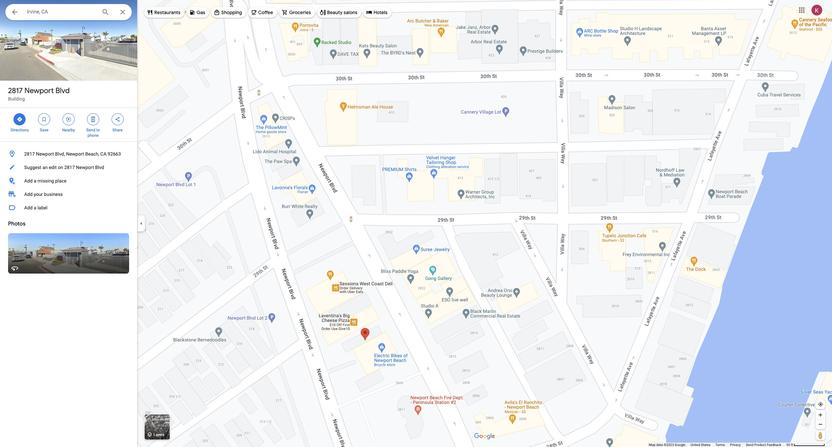 Task type: locate. For each thing, give the bounding box(es) containing it.
footer
[[649, 443, 787, 447]]

beauty salons
[[327, 9, 358, 15]]

0 vertical spatial 2817
[[8, 86, 23, 96]]

terms
[[716, 443, 725, 447]]

add a missing place
[[24, 178, 66, 184]]

2 horizontal spatial 2817
[[64, 165, 75, 170]]

1 a from the top
[[34, 178, 36, 184]]

ca
[[100, 151, 107, 157]]

2817 inside button
[[24, 151, 35, 157]]

add your business link
[[0, 188, 137, 201]]

1 horizontal spatial blvd
[[95, 165, 104, 170]]

blvd
[[55, 86, 70, 96], [95, 165, 104, 170]]

0 vertical spatial blvd
[[55, 86, 70, 96]]

collapse side panel image
[[138, 220, 145, 227]]

2 vertical spatial 2817
[[64, 165, 75, 170]]

0 vertical spatial a
[[34, 178, 36, 184]]

nearby
[[62, 128, 75, 133]]

gas
[[197, 9, 205, 15]]

newport up an
[[36, 151, 54, 157]]

1 vertical spatial add
[[24, 192, 33, 197]]

feedback
[[767, 443, 782, 447]]


[[115, 116, 121, 123]]

salons
[[344, 9, 358, 15]]

a for missing
[[34, 178, 36, 184]]

send to phone
[[86, 128, 100, 138]]

add left your
[[24, 192, 33, 197]]

groceries button
[[279, 4, 315, 21]]

1 horizontal spatial 2817
[[24, 151, 35, 157]]

blvd inside 2817 newport blvd building
[[55, 86, 70, 96]]

groceries
[[289, 9, 311, 15]]

0 horizontal spatial send
[[86, 128, 95, 133]]

a left the label
[[34, 205, 36, 211]]

google account: kenny nguyen  
(kenny.nguyen@adept.ai) image
[[812, 5, 823, 15]]

1 vertical spatial blvd
[[95, 165, 104, 170]]

newport inside "button"
[[76, 165, 94, 170]]

show your location image
[[818, 402, 824, 408]]

a for label
[[34, 205, 36, 211]]

2817 up suggest
[[24, 151, 35, 157]]

newport up suggest an edit on 2817 newport blvd "button"
[[66, 151, 84, 157]]

1 vertical spatial 2817
[[24, 151, 35, 157]]

3 add from the top
[[24, 205, 33, 211]]

blvd up the 
[[55, 86, 70, 96]]

2817 inside 2817 newport blvd building
[[8, 86, 23, 96]]

ft
[[791, 443, 794, 447]]

layers
[[154, 433, 164, 437]]

coffee
[[258, 9, 273, 15]]

add a label
[[24, 205, 47, 211]]

a left missing
[[34, 178, 36, 184]]


[[66, 116, 72, 123]]

1 horizontal spatial send
[[746, 443, 754, 447]]

0 vertical spatial add
[[24, 178, 33, 184]]

missing
[[37, 178, 54, 184]]

send
[[86, 128, 95, 133], [746, 443, 754, 447]]

0 horizontal spatial 2817
[[8, 86, 23, 96]]

a
[[34, 178, 36, 184], [34, 205, 36, 211]]

2817 newport blvd, newport beach, ca 92663 button
[[0, 147, 137, 161]]

2817 up building
[[8, 86, 23, 96]]

None field
[[27, 8, 96, 16]]

send inside button
[[746, 443, 754, 447]]

add for add your business
[[24, 192, 33, 197]]

send up phone
[[86, 128, 95, 133]]

united states button
[[691, 443, 711, 447]]

edit
[[49, 165, 57, 170]]

save
[[40, 128, 48, 133]]

add
[[24, 178, 33, 184], [24, 192, 33, 197], [24, 205, 33, 211]]

shopping button
[[211, 4, 246, 21]]

your
[[34, 192, 43, 197]]

0 vertical spatial send
[[86, 128, 95, 133]]

newport down "beach,"
[[76, 165, 94, 170]]


[[11, 7, 19, 17]]

suggest an edit on 2817 newport blvd
[[24, 165, 104, 170]]

92663
[[108, 151, 121, 157]]

2 a from the top
[[34, 205, 36, 211]]

newport
[[24, 86, 54, 96], [36, 151, 54, 157], [66, 151, 84, 157], [76, 165, 94, 170]]

newport up building
[[24, 86, 54, 96]]

2817 right on
[[64, 165, 75, 170]]

photos
[[8, 221, 25, 227]]

2 vertical spatial add
[[24, 205, 33, 211]]

2817 newport blvd, newport beach, ca 92663
[[24, 151, 121, 157]]

 button
[[5, 4, 24, 22]]

restaurants
[[154, 9, 181, 15]]

blvd down ca
[[95, 165, 104, 170]]

0 horizontal spatial blvd
[[55, 86, 70, 96]]

add left the label
[[24, 205, 33, 211]]

label
[[37, 205, 47, 211]]

2817
[[8, 86, 23, 96], [24, 151, 35, 157], [64, 165, 75, 170]]

send inside send to phone
[[86, 128, 95, 133]]

50
[[787, 443, 791, 447]]

1 vertical spatial a
[[34, 205, 36, 211]]

map data ©2023 google
[[649, 443, 686, 447]]

2 add from the top
[[24, 192, 33, 197]]

2817 for blvd
[[8, 86, 23, 96]]

restaurants button
[[144, 4, 185, 21]]

add down suggest
[[24, 178, 33, 184]]

1 vertical spatial send
[[746, 443, 754, 447]]

privacy
[[730, 443, 741, 447]]

 search field
[[5, 4, 132, 22]]

add for add a missing place
[[24, 178, 33, 184]]

1 add from the top
[[24, 178, 33, 184]]

footer containing map data ©2023 google
[[649, 443, 787, 447]]

united
[[691, 443, 701, 447]]

send left product
[[746, 443, 754, 447]]

zoom out image
[[818, 422, 824, 427]]



Task type: describe. For each thing, give the bounding box(es) containing it.
2817 newport blvd main content
[[0, 0, 137, 447]]

product
[[755, 443, 767, 447]]

united states
[[691, 443, 711, 447]]

google
[[675, 443, 686, 447]]

privacy button
[[730, 443, 741, 447]]

gas button
[[187, 4, 209, 21]]

shopping
[[221, 9, 242, 15]]

2817 inside "button"
[[64, 165, 75, 170]]

zoom in image
[[818, 413, 824, 418]]

50 ft button
[[787, 443, 826, 447]]

to
[[96, 128, 100, 133]]

hotels button
[[364, 4, 392, 21]]

add a missing place button
[[0, 174, 137, 188]]

blvd,
[[55, 151, 65, 157]]


[[90, 116, 96, 123]]

beauty salons button
[[317, 4, 362, 21]]

send for send to phone
[[86, 128, 95, 133]]

show street view coverage image
[[816, 431, 826, 441]]

add your business
[[24, 192, 63, 197]]

add a label button
[[0, 201, 137, 215]]

beach,
[[85, 151, 99, 157]]

add for add a label
[[24, 205, 33, 211]]

map
[[649, 443, 656, 447]]

2817 newport blvd building
[[8, 86, 70, 102]]

data
[[657, 443, 663, 447]]

actions for 2817 newport blvd region
[[0, 108, 137, 142]]

terms button
[[716, 443, 725, 447]]

place
[[55, 178, 66, 184]]

suggest
[[24, 165, 41, 170]]

directions
[[11, 128, 29, 133]]

on
[[58, 165, 63, 170]]

send product feedback button
[[746, 443, 782, 447]]


[[17, 116, 23, 123]]

©2023
[[664, 443, 674, 447]]

google maps element
[[0, 0, 833, 447]]

Irvine, CA field
[[5, 4, 132, 20]]

phone
[[88, 133, 99, 138]]


[[41, 116, 47, 123]]

suggest an edit on 2817 newport blvd button
[[0, 161, 137, 174]]

send product feedback
[[746, 443, 782, 447]]

states
[[701, 443, 711, 447]]

beauty
[[327, 9, 343, 15]]

building
[[8, 96, 25, 102]]

blvd inside "button"
[[95, 165, 104, 170]]

footer inside the 'google maps' element
[[649, 443, 787, 447]]

2817 for blvd,
[[24, 151, 35, 157]]

none field inside irvine, ca field
[[27, 8, 96, 16]]

coffee button
[[248, 4, 277, 21]]

share
[[112, 128, 123, 133]]

an
[[43, 165, 48, 170]]

hotels
[[374, 9, 388, 15]]

50 ft
[[787, 443, 794, 447]]

newport inside 2817 newport blvd building
[[24, 86, 54, 96]]

business
[[44, 192, 63, 197]]

send for send product feedback
[[746, 443, 754, 447]]



Task type: vqa. For each thing, say whether or not it's contained in the screenshot.
406 to the left
no



